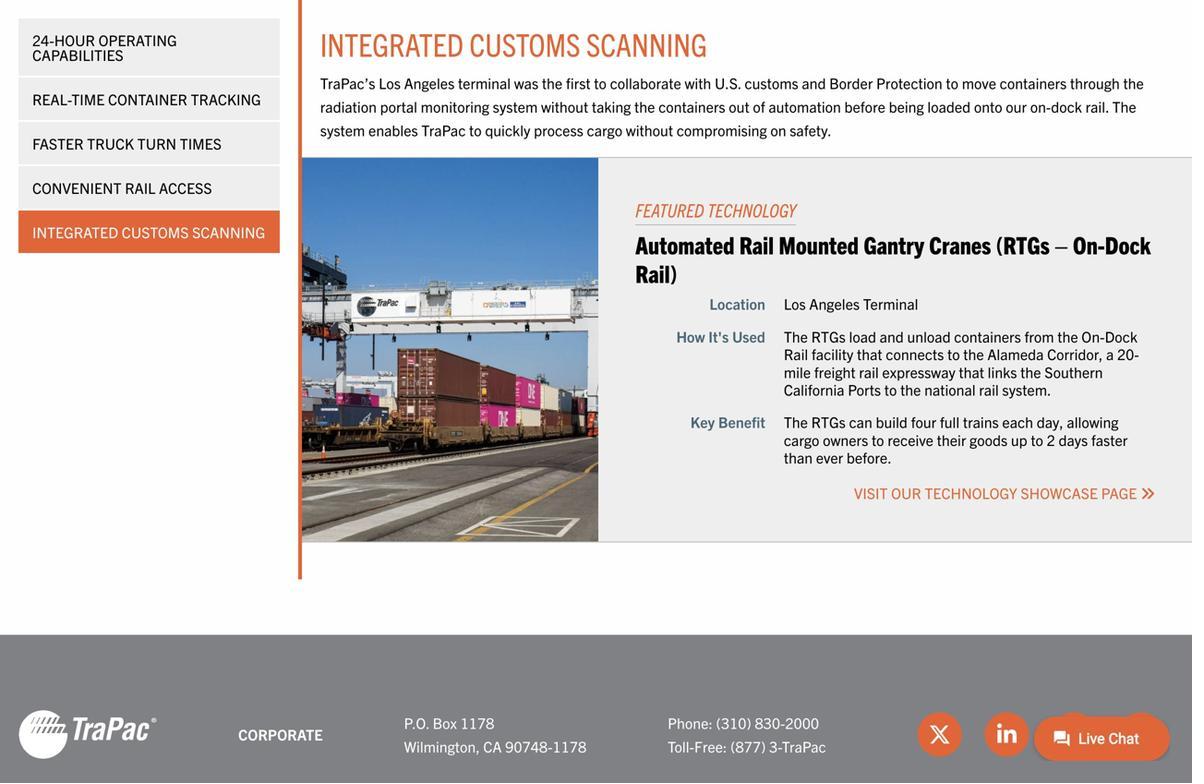 Task type: locate. For each thing, give the bounding box(es) containing it.
phone: (310) 830-2000 toll-free: (877) 3-trapac
[[668, 714, 827, 756]]

0 vertical spatial cargo
[[587, 121, 623, 139]]

to up national
[[948, 345, 961, 363]]

can
[[850, 413, 873, 431]]

faster
[[32, 134, 84, 152]]

to right owners
[[872, 430, 885, 449]]

rtgs inside 'the rtgs load and unload containers from the on-dock rail facility that connects to the alameda corridor, a 20- mile freight rail expressway that links the southern california ports to the national rail system.'
[[812, 327, 846, 345]]

without
[[541, 97, 589, 116], [626, 121, 674, 139]]

the right "rail."
[[1113, 97, 1137, 116]]

rail down faster truck turn times link at top
[[125, 178, 156, 197]]

was
[[514, 73, 539, 92]]

0 vertical spatial the
[[1113, 97, 1137, 116]]

it's
[[709, 327, 729, 345]]

key
[[691, 413, 715, 431]]

angeles inside trapac's los angeles terminal was the first to collaborate with u.s. customs and border protection to move containers through the radiation portal monitoring system without taking the containers out of automation before being loaded onto our on-dock rail. the system enables trapac to quickly process cargo without compromising on safety.
[[404, 73, 455, 92]]

build
[[876, 413, 908, 431]]

1 horizontal spatial rail
[[740, 229, 774, 259]]

dock
[[1106, 229, 1152, 259], [1106, 327, 1138, 345]]

without up process
[[541, 97, 589, 116]]

1 vertical spatial system
[[320, 121, 365, 139]]

trapac down 2000
[[782, 737, 827, 756]]

angeles up 'load' at top right
[[810, 294, 860, 313]]

2 vertical spatial the
[[784, 413, 808, 431]]

rtgs left can at the bottom of page
[[812, 413, 846, 431]]

1 horizontal spatial trapac
[[782, 737, 827, 756]]

solid image
[[1141, 486, 1156, 501]]

angeles up monitoring
[[404, 73, 455, 92]]

dock right –
[[1106, 229, 1152, 259]]

cargo
[[587, 121, 623, 139], [784, 430, 820, 449]]

1 rtgs from the top
[[812, 327, 846, 345]]

footer containing p.o. box 1178
[[0, 635, 1193, 784]]

automated
[[636, 229, 735, 259]]

1 dock from the top
[[1106, 229, 1152, 259]]

2 vertical spatial rail
[[784, 345, 809, 363]]

1178 right ca
[[553, 737, 587, 756]]

1 vertical spatial dock
[[1106, 327, 1138, 345]]

dock right corridor,
[[1106, 327, 1138, 345]]

receive
[[888, 430, 934, 449]]

cranes
[[930, 229, 992, 259]]

scanning up collaborate
[[587, 23, 708, 63]]

the inside the rtgs can build four full trains each day, allowing cargo owners to receive their goods up to 2 days faster than ever before.
[[784, 413, 808, 431]]

freight
[[815, 362, 856, 381]]

integrated up trapac's
[[320, 23, 464, 63]]

real-time container tracking
[[32, 90, 261, 108]]

0 horizontal spatial rail
[[125, 178, 156, 197]]

to right ports
[[885, 380, 898, 399]]

1 vertical spatial without
[[626, 121, 674, 139]]

0 horizontal spatial and
[[802, 73, 827, 92]]

0 horizontal spatial integrated
[[32, 223, 118, 241]]

1 vertical spatial the
[[784, 327, 808, 345]]

container
[[108, 90, 188, 108]]

0 horizontal spatial los
[[379, 73, 401, 92]]

1178 up ca
[[461, 714, 495, 732]]

containers down with
[[659, 97, 726, 116]]

the up 'than'
[[784, 413, 808, 431]]

1 vertical spatial on-
[[1082, 327, 1106, 345]]

1 vertical spatial technology
[[925, 484, 1018, 502]]

visit our technology showcase page link
[[855, 484, 1156, 502]]

the up mile
[[784, 327, 808, 345]]

1 horizontal spatial 1178
[[553, 737, 587, 756]]

system up quickly
[[493, 97, 538, 116]]

0 horizontal spatial cargo
[[587, 121, 623, 139]]

(877)
[[731, 737, 766, 756]]

and up automation at the top of page
[[802, 73, 827, 92]]

rail right freight in the right of the page
[[860, 362, 879, 381]]

hour
[[54, 30, 95, 49]]

0 vertical spatial on-
[[1074, 229, 1106, 259]]

1 horizontal spatial los
[[784, 294, 806, 313]]

0 horizontal spatial angeles
[[404, 73, 455, 92]]

integrated customs scanning link
[[18, 211, 280, 253]]

dock
[[1052, 97, 1083, 116]]

on- left a
[[1082, 327, 1106, 345]]

0 vertical spatial integrated customs scanning
[[320, 23, 708, 63]]

rail)
[[636, 258, 678, 288]]

the for the rtgs can build four full trains each day, allowing cargo owners to receive their goods up to 2 days faster than ever before.
[[784, 413, 808, 431]]

24-hour operating capabilities link
[[18, 18, 280, 76]]

1 vertical spatial and
[[880, 327, 904, 345]]

through
[[1071, 73, 1121, 92]]

unload
[[908, 327, 951, 345]]

rail up trains
[[980, 380, 1000, 399]]

1 vertical spatial rail
[[740, 229, 774, 259]]

to
[[594, 73, 607, 92], [947, 73, 959, 92], [469, 121, 482, 139], [948, 345, 961, 363], [885, 380, 898, 399], [872, 430, 885, 449], [1032, 430, 1044, 449]]

scanning down access
[[192, 223, 265, 241]]

system down "radiation"
[[320, 121, 365, 139]]

2 vertical spatial containers
[[955, 327, 1022, 345]]

ever
[[817, 448, 844, 467]]

trapac's
[[320, 73, 376, 92]]

0 horizontal spatial rail
[[860, 362, 879, 381]]

rail inside "featured technology automated rail mounted gantry cranes (rtgs – on-dock rail)"
[[740, 229, 774, 259]]

technology inside "featured technology automated rail mounted gantry cranes (rtgs – on-dock rail)"
[[708, 198, 797, 221]]

0 vertical spatial rtgs
[[812, 327, 846, 345]]

0 vertical spatial 1178
[[461, 714, 495, 732]]

from
[[1025, 327, 1055, 345]]

on- right –
[[1074, 229, 1106, 259]]

the for the rtgs load and unload containers from the on-dock rail facility that connects to the alameda corridor, a 20- mile freight rail expressway that links the southern california ports to the national rail system.
[[784, 327, 808, 345]]

national
[[925, 380, 976, 399]]

1 horizontal spatial cargo
[[784, 430, 820, 449]]

0 horizontal spatial integrated customs scanning
[[32, 223, 265, 241]]

p.o. box 1178 wilmington, ca 90748-1178
[[404, 714, 587, 756]]

mile
[[784, 362, 811, 381]]

rtgs left 'load' at top right
[[812, 327, 846, 345]]

1 vertical spatial rtgs
[[812, 413, 846, 431]]

0 vertical spatial rail
[[125, 178, 156, 197]]

customs down convenient rail access link
[[122, 223, 189, 241]]

without down "taking"
[[626, 121, 674, 139]]

the
[[542, 73, 563, 92], [1124, 73, 1145, 92], [635, 97, 655, 116], [1058, 327, 1079, 345], [964, 345, 985, 363], [1021, 362, 1042, 381], [901, 380, 922, 399]]

of
[[753, 97, 766, 116]]

integrated down convenient
[[32, 223, 118, 241]]

containers up links
[[955, 327, 1022, 345]]

ports
[[848, 380, 882, 399]]

0 vertical spatial scanning
[[587, 23, 708, 63]]

0 horizontal spatial system
[[320, 121, 365, 139]]

2 horizontal spatial rail
[[784, 345, 809, 363]]

free:
[[695, 737, 728, 756]]

rtgs inside the rtgs can build four full trains each day, allowing cargo owners to receive their goods up to 2 days faster than ever before.
[[812, 413, 846, 431]]

integrated
[[320, 23, 464, 63], [32, 223, 118, 241]]

that left links
[[960, 362, 985, 381]]

up
[[1012, 430, 1028, 449]]

phone:
[[668, 714, 713, 732]]

four
[[912, 413, 937, 431]]

safety.
[[790, 121, 832, 139]]

0 horizontal spatial customs
[[122, 223, 189, 241]]

1 vertical spatial integrated
[[32, 223, 118, 241]]

dock inside "featured technology automated rail mounted gantry cranes (rtgs – on-dock rail)"
[[1106, 229, 1152, 259]]

the rtgs load and unload containers from the on-dock rail facility that connects to the alameda corridor, a 20- mile freight rail expressway that links the southern california ports to the national rail system.
[[784, 327, 1140, 399]]

customs
[[470, 23, 581, 63], [122, 223, 189, 241]]

technology up automated
[[708, 198, 797, 221]]

and inside trapac's los angeles terminal was the first to collaborate with u.s. customs and border protection to move containers through the radiation portal monitoring system without taking the containers out of automation before being loaded onto our on-dock rail. the system enables trapac to quickly process cargo without compromising on safety.
[[802, 73, 827, 92]]

0 horizontal spatial technology
[[708, 198, 797, 221]]

0 horizontal spatial trapac
[[422, 121, 466, 139]]

trapac down monitoring
[[422, 121, 466, 139]]

2 rtgs from the top
[[812, 413, 846, 431]]

customs up was
[[470, 23, 581, 63]]

facility
[[812, 345, 854, 363]]

rtgs for facility
[[812, 327, 846, 345]]

southern
[[1045, 362, 1104, 381]]

and
[[802, 73, 827, 92], [880, 327, 904, 345]]

0 vertical spatial and
[[802, 73, 827, 92]]

0 horizontal spatial scanning
[[192, 223, 265, 241]]

rail left the facility at top right
[[784, 345, 809, 363]]

that
[[857, 345, 883, 363], [960, 362, 985, 381]]

and right 'load' at top right
[[880, 327, 904, 345]]

terminal
[[864, 294, 919, 313]]

featured technology automated rail mounted gantry cranes (rtgs – on-dock rail)
[[636, 198, 1152, 288]]

out
[[729, 97, 750, 116]]

1 horizontal spatial angeles
[[810, 294, 860, 313]]

on- inside 'the rtgs load and unload containers from the on-dock rail facility that connects to the alameda corridor, a 20- mile freight rail expressway that links the southern california ports to the national rail system.'
[[1082, 327, 1106, 345]]

0 vertical spatial customs
[[470, 23, 581, 63]]

than
[[784, 448, 813, 467]]

the right was
[[542, 73, 563, 92]]

1 horizontal spatial and
[[880, 327, 904, 345]]

1 horizontal spatial rail
[[980, 380, 1000, 399]]

trapac inside trapac's los angeles terminal was the first to collaborate with u.s. customs and border protection to move containers through the radiation portal monitoring system without taking the containers out of automation before being loaded onto our on-dock rail. the system enables trapac to quickly process cargo without compromising on safety.
[[422, 121, 466, 139]]

radiation
[[320, 97, 377, 116]]

containers up on-
[[1000, 73, 1067, 92]]

terminal
[[458, 73, 511, 92]]

system
[[493, 97, 538, 116], [320, 121, 365, 139]]

1 vertical spatial angeles
[[810, 294, 860, 313]]

0 vertical spatial without
[[541, 97, 589, 116]]

1178
[[461, 714, 495, 732], [553, 737, 587, 756]]

1 horizontal spatial integrated
[[320, 23, 464, 63]]

rail left mounted
[[740, 229, 774, 259]]

1 horizontal spatial customs
[[470, 23, 581, 63]]

angeles
[[404, 73, 455, 92], [810, 294, 860, 313]]

integrated inside "integrated customs scanning" link
[[32, 223, 118, 241]]

1 horizontal spatial scanning
[[587, 23, 708, 63]]

0 vertical spatial trapac
[[422, 121, 466, 139]]

0 vertical spatial system
[[493, 97, 538, 116]]

cargo left owners
[[784, 430, 820, 449]]

2
[[1047, 430, 1056, 449]]

that up ports
[[857, 345, 883, 363]]

los right location
[[784, 294, 806, 313]]

the right links
[[1021, 362, 1042, 381]]

1 vertical spatial trapac
[[782, 737, 827, 756]]

1 vertical spatial cargo
[[784, 430, 820, 449]]

integrated customs scanning
[[320, 23, 708, 63], [32, 223, 265, 241]]

2 dock from the top
[[1106, 327, 1138, 345]]

0 vertical spatial technology
[[708, 198, 797, 221]]

containers
[[1000, 73, 1067, 92], [659, 97, 726, 116], [955, 327, 1022, 345]]

the up four on the bottom
[[901, 380, 922, 399]]

cargo down "taking"
[[587, 121, 623, 139]]

the rtgs can build four full trains each day, allowing cargo owners to receive their goods up to 2 days faster than ever before.
[[784, 413, 1129, 467]]

real-
[[32, 90, 71, 108]]

1 horizontal spatial technology
[[925, 484, 1018, 502]]

rtgs
[[812, 327, 846, 345], [812, 413, 846, 431]]

los up portal
[[379, 73, 401, 92]]

integrated customs scanning down convenient rail access link
[[32, 223, 265, 241]]

access
[[159, 178, 212, 197]]

integrated customs scanning up was
[[320, 23, 708, 63]]

rail.
[[1086, 97, 1110, 116]]

how
[[677, 327, 706, 345]]

rtgs for owners
[[812, 413, 846, 431]]

showcase
[[1021, 484, 1099, 502]]

–
[[1055, 229, 1069, 259]]

1 vertical spatial los
[[784, 294, 806, 313]]

the inside 'the rtgs load and unload containers from the on-dock rail facility that connects to the alameda corridor, a 20- mile freight rail expressway that links the southern california ports to the national rail system.'
[[784, 327, 808, 345]]

1 horizontal spatial system
[[493, 97, 538, 116]]

0 vertical spatial dock
[[1106, 229, 1152, 259]]

los
[[379, 73, 401, 92], [784, 294, 806, 313]]

1 vertical spatial 1178
[[553, 737, 587, 756]]

footer
[[0, 635, 1193, 784]]

0 vertical spatial angeles
[[404, 73, 455, 92]]

taking
[[592, 97, 631, 116]]

the right from
[[1058, 327, 1079, 345]]

0 vertical spatial los
[[379, 73, 401, 92]]

turn
[[137, 134, 177, 152]]

technology down the rtgs can build four full trains each day, allowing cargo owners to receive their goods up to 2 days faster than ever before.
[[925, 484, 1018, 502]]

trains
[[964, 413, 1000, 431]]



Task type: describe. For each thing, give the bounding box(es) containing it.
load
[[850, 327, 877, 345]]

real-time container tracking link
[[18, 78, 280, 120]]

onto
[[975, 97, 1003, 116]]

corridor,
[[1048, 345, 1104, 363]]

wilmington,
[[404, 737, 480, 756]]

los angeles terminal
[[784, 294, 919, 313]]

90748-
[[506, 737, 553, 756]]

compromising
[[677, 121, 768, 139]]

to left 2
[[1032, 430, 1044, 449]]

box
[[433, 714, 457, 732]]

our
[[1007, 97, 1028, 116]]

3-
[[770, 737, 782, 756]]

to down monitoring
[[469, 121, 482, 139]]

on
[[771, 121, 787, 139]]

1 vertical spatial integrated customs scanning
[[32, 223, 265, 241]]

2000
[[786, 714, 820, 732]]

mounted
[[779, 229, 859, 259]]

tracking
[[191, 90, 261, 108]]

and inside 'the rtgs load and unload containers from the on-dock rail facility that connects to the alameda corridor, a 20- mile freight rail expressway that links the southern california ports to the national rail system.'
[[880, 327, 904, 345]]

to up loaded
[[947, 73, 959, 92]]

faster truck turn times
[[32, 134, 222, 152]]

0 horizontal spatial that
[[857, 345, 883, 363]]

protection
[[877, 73, 943, 92]]

a
[[1107, 345, 1115, 363]]

connects
[[886, 345, 945, 363]]

1 horizontal spatial without
[[626, 121, 674, 139]]

p.o.
[[404, 714, 430, 732]]

their
[[938, 430, 967, 449]]

operating
[[99, 30, 177, 49]]

to right first
[[594, 73, 607, 92]]

links
[[988, 362, 1018, 381]]

1 vertical spatial customs
[[122, 223, 189, 241]]

times
[[180, 134, 222, 152]]

los inside trapac's los angeles terminal was the first to collaborate with u.s. customs and border protection to move containers through the radiation portal monitoring system without taking the containers out of automation before being loaded onto our on-dock rail. the system enables trapac to quickly process cargo without compromising on safety.
[[379, 73, 401, 92]]

20-
[[1118, 345, 1140, 363]]

gantry
[[864, 229, 925, 259]]

time
[[71, 90, 105, 108]]

owners
[[823, 430, 869, 449]]

(310)
[[717, 714, 752, 732]]

alameda
[[988, 345, 1045, 363]]

allowing
[[1068, 413, 1119, 431]]

ca
[[484, 737, 502, 756]]

days
[[1059, 430, 1089, 449]]

collaborate
[[610, 73, 682, 92]]

featured
[[636, 198, 705, 221]]

expressway
[[883, 362, 956, 381]]

1 horizontal spatial integrated customs scanning
[[320, 23, 708, 63]]

corporate
[[238, 725, 323, 744]]

visit
[[855, 484, 888, 502]]

before.
[[847, 448, 892, 467]]

monitoring
[[421, 97, 490, 116]]

cargo inside the rtgs can build four full trains each day, allowing cargo owners to receive their goods up to 2 days faster than ever before.
[[784, 430, 820, 449]]

1 horizontal spatial that
[[960, 362, 985, 381]]

rail inside 'the rtgs load and unload containers from the on-dock rail facility that connects to the alameda corridor, a 20- mile freight rail expressway that links the southern california ports to the national rail system.'
[[784, 345, 809, 363]]

location
[[710, 294, 766, 313]]

system.
[[1003, 380, 1052, 399]]

on-
[[1031, 97, 1052, 116]]

containers inside 'the rtgs load and unload containers from the on-dock rail facility that connects to the alameda corridor, a 20- mile freight rail expressway that links the southern california ports to the national rail system.'
[[955, 327, 1022, 345]]

(rtgs
[[997, 229, 1051, 259]]

0 horizontal spatial without
[[541, 97, 589, 116]]

day,
[[1037, 413, 1064, 431]]

convenient rail access link
[[18, 166, 280, 209]]

trapac inside phone: (310) 830-2000 toll-free: (877) 3-trapac
[[782, 737, 827, 756]]

visit our technology showcase page
[[855, 484, 1141, 502]]

being
[[889, 97, 925, 116]]

automation
[[769, 97, 842, 116]]

corporate image
[[18, 709, 157, 761]]

process
[[534, 121, 584, 139]]

california
[[784, 380, 845, 399]]

0 vertical spatial integrated
[[320, 23, 464, 63]]

enables
[[369, 121, 418, 139]]

1 vertical spatial containers
[[659, 97, 726, 116]]

0 vertical spatial containers
[[1000, 73, 1067, 92]]

the right through
[[1124, 73, 1145, 92]]

used
[[733, 327, 766, 345]]

the left links
[[964, 345, 985, 363]]

key benefit
[[691, 413, 766, 431]]

the down collaborate
[[635, 97, 655, 116]]

page
[[1102, 484, 1138, 502]]

first
[[566, 73, 591, 92]]

0 horizontal spatial 1178
[[461, 714, 495, 732]]

border
[[830, 73, 874, 92]]

truck
[[87, 134, 134, 152]]

faster truck turn times link
[[18, 122, 280, 164]]

with
[[685, 73, 712, 92]]

capabilities
[[32, 45, 124, 64]]

cargo inside trapac's los angeles terminal was the first to collaborate with u.s. customs and border protection to move containers through the radiation portal monitoring system without taking the containers out of automation before being loaded onto our on-dock rail. the system enables trapac to quickly process cargo without compromising on safety.
[[587, 121, 623, 139]]

the inside trapac's los angeles terminal was the first to collaborate with u.s. customs and border protection to move containers through the radiation portal monitoring system without taking the containers out of automation before being loaded onto our on-dock rail. the system enables trapac to quickly process cargo without compromising on safety.
[[1113, 97, 1137, 116]]

on- inside "featured technology automated rail mounted gantry cranes (rtgs – on-dock rail)"
[[1074, 229, 1106, 259]]

our
[[892, 484, 922, 502]]

each
[[1003, 413, 1034, 431]]

24-
[[32, 30, 54, 49]]

dock inside 'the rtgs load and unload containers from the on-dock rail facility that connects to the alameda corridor, a 20- mile freight rail expressway that links the southern california ports to the national rail system.'
[[1106, 327, 1138, 345]]

1 vertical spatial scanning
[[192, 223, 265, 241]]

move
[[963, 73, 997, 92]]

customs
[[745, 73, 799, 92]]

full
[[941, 413, 960, 431]]

goods
[[970, 430, 1008, 449]]



Task type: vqa. For each thing, say whether or not it's contained in the screenshot.
HARBOR,
no



